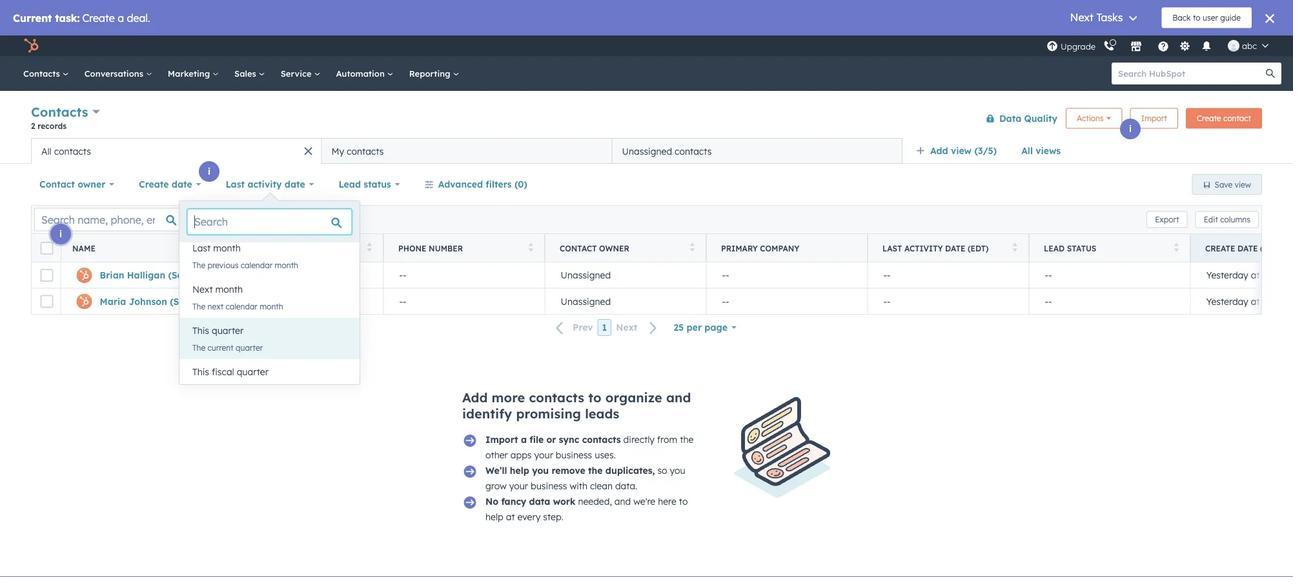 Task type: vqa. For each thing, say whether or not it's contained in the screenshot.
requests
no



Task type: describe. For each thing, give the bounding box(es) containing it.
1 vertical spatial the
[[588, 466, 603, 477]]

1 vertical spatial contact
[[560, 244, 597, 253]]

press to sort. element for email
[[367, 243, 372, 254]]

primary
[[721, 244, 758, 253]]

contact
[[1224, 114, 1251, 123]]

conversations
[[84, 68, 146, 79]]

advanced filters (0)
[[438, 179, 528, 190]]

data.
[[615, 481, 638, 492]]

press to sort. image for last activity date (edt)
[[1013, 243, 1018, 252]]

help button
[[1153, 36, 1175, 56]]

yesterday for bh@hubspot.com
[[1207, 270, 1249, 281]]

marketing
[[168, 68, 212, 79]]

prev button
[[548, 320, 598, 337]]

this for this quarter
[[192, 325, 209, 337]]

emailmaria@hubspot.com button
[[222, 289, 384, 314]]

company
[[760, 244, 800, 253]]

next for next
[[616, 322, 638, 334]]

data
[[1000, 113, 1022, 124]]

brian
[[100, 270, 124, 281]]

the inside directly from the other apps your business uses.
[[680, 435, 694, 446]]

last month button
[[180, 236, 360, 262]]

edit columns button
[[1196, 211, 1259, 228]]

contact owner button
[[31, 172, 123, 198]]

contacts for my contacts
[[347, 146, 384, 157]]

add for add more contacts to organize and identify promising leads
[[462, 390, 488, 406]]

create date button
[[130, 172, 209, 198]]

next
[[208, 302, 223, 312]]

contact owner inside contact owner popup button
[[39, 179, 105, 190]]

halligan
[[127, 270, 165, 281]]

press to sort. image for contact owner
[[690, 243, 695, 252]]

add for add view (3/5)
[[931, 145, 948, 157]]

last activity date button
[[217, 172, 323, 198]]

notifications button
[[1196, 36, 1218, 56]]

0 vertical spatial fiscal
[[212, 367, 234, 378]]

abc
[[1242, 40, 1257, 51]]

quarter up this fiscal quarter button
[[236, 343, 263, 353]]

settings image
[[1180, 41, 1191, 53]]

next month button
[[180, 277, 360, 303]]

import a file or sync contacts
[[486, 435, 621, 446]]

number
[[429, 244, 463, 253]]

brian halligan (sample contact) link
[[100, 270, 247, 281]]

unassigned button for emailmaria@hubspot.com
[[545, 289, 706, 314]]

yesterday at 5:46 pm for bh@hubspot.com
[[1207, 270, 1293, 281]]

clean
[[590, 481, 613, 492]]

sales link
[[227, 56, 273, 91]]

automation link
[[328, 56, 401, 91]]

identify
[[462, 406, 512, 422]]

activity
[[248, 179, 282, 190]]

0 vertical spatial contacts
[[23, 68, 62, 79]]

from
[[657, 435, 678, 446]]

calendar for last month
[[241, 261, 273, 270]]

menu containing abc
[[1046, 36, 1278, 56]]

the for next
[[192, 302, 205, 312]]

at inside needed, and we're here to help at every step.
[[506, 512, 515, 523]]

1 horizontal spatial contact owner
[[560, 244, 630, 253]]

hubspot link
[[15, 38, 48, 54]]

phone number
[[398, 244, 463, 253]]

duplicates,
[[606, 466, 655, 477]]

last activity date (edt)
[[883, 244, 989, 253]]

quarter down next
[[212, 325, 244, 337]]

phone
[[398, 244, 427, 253]]

press to sort. image for phone number
[[529, 243, 533, 252]]

marketplaces button
[[1123, 36, 1150, 56]]

emailmaria@hubspot.com link
[[238, 296, 357, 307]]

needed, and we're here to help at every step.
[[486, 497, 688, 523]]

this for this fiscal quarter
[[192, 367, 209, 378]]

name
[[72, 244, 95, 253]]

help image
[[1158, 41, 1170, 53]]

next month the next calendar month
[[192, 284, 283, 312]]

primary company column header
[[706, 234, 869, 263]]

this quarter button
[[180, 318, 360, 344]]

i for i 'button' to the middle
[[208, 166, 211, 177]]

month up previous
[[213, 243, 241, 254]]

save view
[[1215, 180, 1251, 190]]

promising
[[516, 406, 581, 422]]

all contacts
[[41, 146, 91, 157]]

my contacts button
[[322, 138, 612, 164]]

contacts banner
[[31, 102, 1262, 138]]

2 records
[[31, 121, 67, 131]]

records
[[38, 121, 67, 131]]

current inside the this quarter the current quarter
[[208, 343, 234, 353]]

settings link
[[1177, 39, 1193, 53]]

unassigned button for bh@hubspot.com
[[545, 263, 706, 289]]

we'll help you remove the duplicates,
[[486, 466, 655, 477]]

next button
[[612, 320, 665, 337]]

1 vertical spatial owner
[[599, 244, 630, 253]]

reporting link
[[401, 56, 467, 91]]

actions
[[1077, 114, 1104, 123]]

business inside directly from the other apps your business uses.
[[556, 450, 592, 461]]

month up next month button
[[275, 261, 298, 270]]

sync
[[559, 435, 580, 446]]

so you grow your business with clean data.
[[486, 466, 686, 492]]

contact inside popup button
[[39, 179, 75, 190]]

bh@hubspot.com button
[[222, 263, 384, 289]]

1 horizontal spatial i button
[[199, 161, 220, 182]]

create for create contact
[[1197, 114, 1221, 123]]

the for this
[[192, 343, 205, 353]]

pagination navigation
[[548, 320, 665, 337]]

25
[[674, 322, 684, 334]]

calling icon button
[[1098, 37, 1120, 54]]

this quarter the current quarter
[[192, 325, 263, 353]]

(3/5)
[[975, 145, 997, 157]]

marketing link
[[160, 56, 227, 91]]

automation
[[336, 68, 387, 79]]

2 date from the left
[[285, 179, 305, 190]]

Search search field
[[187, 209, 352, 235]]

2
[[31, 121, 35, 131]]

i for bottom i 'button'
[[59, 229, 62, 240]]

previous
[[208, 261, 239, 270]]

to inside "add more contacts to organize and identify promising leads"
[[588, 390, 602, 406]]

unassigned contacts
[[622, 146, 712, 157]]

0 vertical spatial unassigned
[[622, 146, 672, 157]]

quarter down the this quarter the current quarter
[[237, 367, 269, 378]]

reporting
[[409, 68, 453, 79]]

month up this quarter button
[[260, 302, 283, 312]]

press to sort. element for contact owner
[[690, 243, 695, 254]]

0 vertical spatial help
[[510, 466, 529, 477]]

views
[[1036, 145, 1061, 157]]

file
[[530, 435, 544, 446]]

edit columns
[[1204, 215, 1251, 225]]

last for last activity date (edt)
[[883, 244, 902, 253]]

unassigned contacts button
[[612, 138, 903, 164]]

list box containing last month
[[180, 236, 360, 401]]

unassigned for emailmaria@hubspot.com
[[561, 296, 611, 307]]

edit
[[1204, 215, 1218, 225]]

at for bh@hubspot.com
[[1251, 270, 1260, 281]]

and inside "add more contacts to organize and identify promising leads"
[[666, 390, 691, 406]]



Task type: locate. For each thing, give the bounding box(es) containing it.
contacts for all contacts
[[54, 146, 91, 157]]

1 pm from the top
[[1283, 270, 1293, 281]]

lead status button
[[330, 172, 409, 198]]

2 date from the left
[[1238, 244, 1258, 253]]

0 vertical spatial i
[[1129, 123, 1132, 135]]

0 horizontal spatial date
[[172, 179, 192, 190]]

add inside "add more contacts to organize and identify promising leads"
[[462, 390, 488, 406]]

contact) up 'next month the next calendar month'
[[208, 270, 247, 281]]

0 vertical spatial calendar
[[241, 261, 273, 270]]

month up next
[[215, 284, 243, 295]]

0 vertical spatial 5:46
[[1263, 270, 1281, 281]]

0 horizontal spatial fiscal
[[212, 367, 234, 378]]

help down apps
[[510, 466, 529, 477]]

0 vertical spatial (sample
[[168, 270, 205, 281]]

upgrade image
[[1047, 41, 1058, 53]]

current up this fiscal quarter the current fiscal quarter
[[208, 343, 234, 353]]

2 vertical spatial unassigned
[[561, 296, 611, 307]]

leads
[[585, 406, 619, 422]]

(0)
[[515, 179, 528, 190]]

press to sort. element for phone number
[[529, 243, 533, 254]]

we'll
[[486, 466, 507, 477]]

0 horizontal spatial and
[[615, 497, 631, 508]]

(sample left next
[[170, 296, 207, 307]]

1 horizontal spatial help
[[510, 466, 529, 477]]

create inside 'button'
[[1197, 114, 1221, 123]]

create date (edt)
[[1206, 244, 1281, 253]]

press to sort. element for last activity date (edt)
[[1013, 243, 1018, 254]]

4 the from the top
[[192, 385, 205, 394]]

1 horizontal spatial date
[[1238, 244, 1258, 253]]

to left the organize
[[588, 390, 602, 406]]

0 vertical spatial yesterday
[[1207, 270, 1249, 281]]

2 this from the top
[[192, 367, 209, 378]]

emailmaria@hubspot.com
[[238, 296, 357, 307]]

date down columns
[[1238, 244, 1258, 253]]

last
[[226, 179, 245, 190], [192, 243, 211, 254], [883, 244, 902, 253]]

1 date from the left
[[172, 179, 192, 190]]

1 horizontal spatial fiscal
[[236, 385, 255, 394]]

menu
[[1046, 36, 1278, 56]]

0 horizontal spatial owner
[[78, 179, 105, 190]]

yesterday for emailmaria@hubspot.com
[[1207, 296, 1249, 307]]

1 horizontal spatial the
[[680, 435, 694, 446]]

advanced
[[438, 179, 483, 190]]

1 vertical spatial pm
[[1283, 296, 1293, 307]]

the right from
[[680, 435, 694, 446]]

press to sort. image for lead status
[[1174, 243, 1179, 252]]

0 horizontal spatial (edt)
[[968, 244, 989, 253]]

1 press to sort. image from the left
[[206, 243, 211, 252]]

last for last activity date
[[226, 179, 245, 190]]

0 vertical spatial to
[[588, 390, 602, 406]]

1 horizontal spatial next
[[616, 322, 638, 334]]

contacts down hubspot "link"
[[23, 68, 62, 79]]

i button right actions on the right top of the page
[[1120, 119, 1141, 139]]

press to sort. element
[[206, 243, 211, 254], [367, 243, 372, 254], [529, 243, 533, 254], [690, 243, 695, 254], [1013, 243, 1018, 254], [1174, 243, 1179, 254]]

yesterday at 5:46 pm
[[1207, 270, 1293, 281], [1207, 296, 1293, 307]]

add more contacts to organize and identify promising leads
[[462, 390, 691, 422]]

current down the this quarter the current quarter
[[208, 385, 234, 394]]

last inside popup button
[[226, 179, 245, 190]]

and
[[666, 390, 691, 406], [615, 497, 631, 508]]

1 date from the left
[[945, 244, 966, 253]]

lead left the status at the right top
[[1044, 244, 1065, 253]]

your down file
[[534, 450, 553, 461]]

contacts inside popup button
[[31, 104, 88, 120]]

lead for lead status
[[1044, 244, 1065, 253]]

2 press to sort. element from the left
[[367, 243, 372, 254]]

1 press to sort. image from the left
[[529, 243, 533, 252]]

0 horizontal spatial view
[[951, 145, 972, 157]]

1 vertical spatial yesterday at 5:46 pm
[[1207, 296, 1293, 307]]

work
[[553, 497, 576, 508]]

next for next month the next calendar month
[[192, 284, 213, 295]]

data
[[529, 497, 550, 508]]

2 all from the left
[[41, 146, 51, 157]]

--
[[399, 270, 407, 281], [722, 270, 729, 281], [884, 270, 891, 281], [1045, 270, 1052, 281], [399, 296, 407, 307], [722, 296, 729, 307], [884, 296, 891, 307], [1045, 296, 1052, 307]]

0 horizontal spatial contact owner
[[39, 179, 105, 190]]

and up from
[[666, 390, 691, 406]]

0 horizontal spatial i button
[[50, 224, 71, 245]]

1 5:46 from the top
[[1263, 270, 1281, 281]]

calendar inside 'next month the next calendar month'
[[226, 302, 258, 312]]

all contacts button
[[31, 138, 322, 164]]

last for last month the previous calendar month
[[192, 243, 211, 254]]

columns
[[1221, 215, 1251, 225]]

current inside this fiscal quarter the current fiscal quarter
[[208, 385, 234, 394]]

1 vertical spatial and
[[615, 497, 631, 508]]

business inside so you grow your business with clean data.
[[531, 481, 567, 492]]

lead
[[339, 179, 361, 190], [1044, 244, 1065, 253]]

contact) for bh@hubspot.com
[[208, 270, 247, 281]]

Search name, phone, email addresses, or company search field
[[34, 208, 187, 232]]

(edt)
[[968, 244, 989, 253], [1261, 244, 1281, 253]]

or
[[547, 435, 556, 446]]

this fiscal quarter the current fiscal quarter
[[192, 367, 284, 394]]

this fiscal quarter button
[[180, 360, 360, 386]]

0 horizontal spatial the
[[588, 466, 603, 477]]

press to sort. image up previous
[[206, 243, 211, 252]]

1 vertical spatial at
[[1251, 296, 1260, 307]]

1 vertical spatial contacts
[[31, 104, 88, 120]]

create
[[1197, 114, 1221, 123], [139, 179, 169, 190], [1206, 244, 1236, 253]]

view inside button
[[1235, 180, 1251, 190]]

business up data
[[531, 481, 567, 492]]

1 vertical spatial help
[[486, 512, 504, 523]]

0 vertical spatial this
[[192, 325, 209, 337]]

25 per page button
[[665, 315, 745, 341]]

data quality button
[[978, 106, 1058, 131]]

(sample for johnson
[[170, 296, 207, 307]]

create for create date
[[139, 179, 169, 190]]

hubspot image
[[23, 38, 39, 54]]

1 vertical spatial business
[[531, 481, 567, 492]]

contacts inside 'button'
[[347, 146, 384, 157]]

1 vertical spatial 5:46
[[1263, 296, 1281, 307]]

page
[[705, 322, 728, 334]]

service
[[281, 68, 314, 79]]

import inside button
[[1142, 114, 1167, 123]]

service link
[[273, 56, 328, 91]]

1 horizontal spatial (edt)
[[1261, 244, 1281, 253]]

contacts down contacts banner
[[675, 146, 712, 157]]

1 vertical spatial unassigned
[[561, 270, 611, 281]]

contacts for unassigned contacts
[[675, 146, 712, 157]]

1 yesterday at 5:46 pm from the top
[[1207, 270, 1293, 281]]

1 vertical spatial contact owner
[[560, 244, 630, 253]]

0 vertical spatial current
[[208, 343, 234, 353]]

2 vertical spatial create
[[1206, 244, 1236, 253]]

the
[[192, 261, 205, 270], [192, 302, 205, 312], [192, 343, 205, 353], [192, 385, 205, 394]]

this down next
[[192, 325, 209, 337]]

view for add
[[951, 145, 972, 157]]

my
[[332, 146, 344, 157]]

1 vertical spatial i
[[208, 166, 211, 177]]

0 vertical spatial create
[[1197, 114, 1221, 123]]

i button
[[1120, 119, 1141, 139], [199, 161, 220, 182], [50, 224, 71, 245]]

next up next
[[192, 284, 213, 295]]

1 vertical spatial next
[[616, 322, 638, 334]]

abc button
[[1221, 36, 1277, 56]]

2 horizontal spatial i
[[1129, 123, 1132, 135]]

2 yesterday at 5:46 pm from the top
[[1207, 296, 1293, 307]]

i button left name
[[50, 224, 71, 245]]

1 vertical spatial contact)
[[210, 296, 249, 307]]

3 press to sort. image from the left
[[1013, 243, 1018, 252]]

contact) down previous
[[210, 296, 249, 307]]

press to sort. element for lead status
[[1174, 243, 1179, 254]]

a
[[521, 435, 527, 446]]

search image
[[1266, 69, 1275, 78]]

add left the (3/5)
[[931, 145, 948, 157]]

0 horizontal spatial press to sort. image
[[529, 243, 533, 252]]

view right save
[[1235, 180, 1251, 190]]

1 button
[[598, 320, 612, 336]]

calendar
[[241, 261, 273, 270], [226, 302, 258, 312]]

Search HubSpot search field
[[1112, 63, 1270, 85]]

add
[[931, 145, 948, 157], [462, 390, 488, 406]]

5:46 for emailmaria@hubspot.com
[[1263, 296, 1281, 307]]

2 vertical spatial at
[[506, 512, 515, 523]]

0 horizontal spatial date
[[945, 244, 966, 253]]

no
[[486, 497, 499, 508]]

0 vertical spatial business
[[556, 450, 592, 461]]

next inside 'next month the next calendar month'
[[192, 284, 213, 295]]

import for import
[[1142, 114, 1167, 123]]

create left the contact
[[1197, 114, 1221, 123]]

month
[[213, 243, 241, 254], [275, 261, 298, 270], [215, 284, 243, 295], [260, 302, 283, 312]]

save
[[1215, 180, 1233, 190]]

remove
[[552, 466, 586, 477]]

filters
[[486, 179, 512, 190]]

2 unassigned button from the top
[[545, 289, 706, 314]]

the left previous
[[192, 261, 205, 270]]

other
[[486, 450, 508, 461]]

you left remove
[[532, 466, 549, 477]]

calendar down email
[[241, 261, 273, 270]]

to right here
[[679, 497, 688, 508]]

2 the from the top
[[192, 302, 205, 312]]

contacts
[[54, 146, 91, 157], [347, 146, 384, 157], [675, 146, 712, 157], [529, 390, 584, 406], [582, 435, 621, 446]]

1 vertical spatial your
[[509, 481, 528, 492]]

1 horizontal spatial import
[[1142, 114, 1167, 123]]

6 press to sort. element from the left
[[1174, 243, 1179, 254]]

to
[[588, 390, 602, 406], [679, 497, 688, 508]]

contacts up uses.
[[582, 435, 621, 446]]

owner inside popup button
[[78, 179, 105, 190]]

contact owner
[[39, 179, 105, 190], [560, 244, 630, 253]]

0 vertical spatial contact)
[[208, 270, 247, 281]]

yesterday at 5:46 pm for emailmaria@hubspot.com
[[1207, 296, 1293, 307]]

1 all from the left
[[1022, 145, 1033, 157]]

1
[[602, 322, 607, 334]]

press to sort. image left phone
[[367, 243, 372, 252]]

2 yesterday from the top
[[1207, 296, 1249, 307]]

calendar for next month
[[226, 302, 258, 312]]

1 vertical spatial this
[[192, 367, 209, 378]]

2 pm from the top
[[1283, 296, 1293, 307]]

0 vertical spatial add
[[931, 145, 948, 157]]

2 5:46 from the top
[[1263, 296, 1281, 307]]

activity
[[905, 244, 943, 253]]

next right the 1 button
[[616, 322, 638, 334]]

contacts up import a file or sync contacts
[[529, 390, 584, 406]]

1 vertical spatial calendar
[[226, 302, 258, 312]]

0 vertical spatial owner
[[78, 179, 105, 190]]

all left views
[[1022, 145, 1033, 157]]

all for all contacts
[[41, 146, 51, 157]]

0 horizontal spatial to
[[588, 390, 602, 406]]

25 per page
[[674, 322, 728, 334]]

the inside last month the previous calendar month
[[192, 261, 205, 270]]

this down the this quarter the current quarter
[[192, 367, 209, 378]]

help down no
[[486, 512, 504, 523]]

unassigned button
[[545, 263, 706, 289], [545, 289, 706, 314]]

so
[[658, 466, 667, 477]]

1 vertical spatial yesterday
[[1207, 296, 1249, 307]]

0 vertical spatial and
[[666, 390, 691, 406]]

1 horizontal spatial your
[[534, 450, 553, 461]]

the inside this fiscal quarter the current fiscal quarter
[[192, 385, 205, 394]]

date right activity
[[945, 244, 966, 253]]

1 press to sort. element from the left
[[206, 243, 211, 254]]

3 the from the top
[[192, 343, 205, 353]]

1 vertical spatial view
[[1235, 180, 1251, 190]]

contacts down records
[[54, 146, 91, 157]]

press to sort. image down export button
[[1174, 243, 1179, 252]]

next
[[192, 284, 213, 295], [616, 322, 638, 334]]

1 horizontal spatial last
[[226, 179, 245, 190]]

upgrade
[[1061, 41, 1096, 52]]

date right activity
[[285, 179, 305, 190]]

press to sort. image for email
[[367, 243, 372, 252]]

import for import a file or sync contacts
[[486, 435, 518, 446]]

johnson
[[129, 296, 167, 307]]

prev
[[573, 322, 593, 334]]

0 vertical spatial the
[[680, 435, 694, 446]]

press to sort. image
[[529, 243, 533, 252], [690, 243, 695, 252]]

0 horizontal spatial next
[[192, 284, 213, 295]]

0 vertical spatial contact owner
[[39, 179, 105, 190]]

1 vertical spatial current
[[208, 385, 234, 394]]

1 horizontal spatial view
[[1235, 180, 1251, 190]]

2 you from the left
[[670, 466, 686, 477]]

1 horizontal spatial you
[[670, 466, 686, 477]]

all down the 2 records
[[41, 146, 51, 157]]

lead for lead status
[[339, 179, 361, 190]]

0 vertical spatial yesterday at 5:46 pm
[[1207, 270, 1293, 281]]

create for create date (edt)
[[1206, 244, 1236, 253]]

i right "actions" popup button on the top right
[[1129, 123, 1132, 135]]

you right so
[[670, 466, 686, 477]]

actions button
[[1066, 108, 1123, 129]]

contacts inside "add more contacts to organize and identify promising leads"
[[529, 390, 584, 406]]

lead inside popup button
[[339, 179, 361, 190]]

0 vertical spatial pm
[[1283, 270, 1293, 281]]

2 current from the top
[[208, 385, 234, 394]]

your
[[534, 450, 553, 461], [509, 481, 528, 492]]

the up this fiscal quarter the current fiscal quarter
[[192, 343, 205, 353]]

1 horizontal spatial to
[[679, 497, 688, 508]]

1 vertical spatial i button
[[199, 161, 220, 182]]

0 horizontal spatial all
[[41, 146, 51, 157]]

press to sort. image
[[206, 243, 211, 252], [367, 243, 372, 252], [1013, 243, 1018, 252], [1174, 243, 1179, 252]]

here
[[658, 497, 677, 508]]

more
[[492, 390, 525, 406]]

fiscal
[[212, 367, 234, 378], [236, 385, 255, 394]]

business up we'll help you remove the duplicates,
[[556, 450, 592, 461]]

pm for bh@hubspot.com
[[1283, 270, 1293, 281]]

0 vertical spatial view
[[951, 145, 972, 157]]

gary orlando image
[[1228, 40, 1240, 52]]

the up the clean
[[588, 466, 603, 477]]

create date
[[139, 179, 192, 190]]

list box
[[180, 236, 360, 401]]

and inside needed, and we're here to help at every step.
[[615, 497, 631, 508]]

view
[[951, 145, 972, 157], [1235, 180, 1251, 190]]

grow
[[486, 481, 507, 492]]

contacts link
[[15, 56, 77, 91]]

0 horizontal spatial you
[[532, 466, 549, 477]]

1 the from the top
[[192, 261, 205, 270]]

2 (edt) from the left
[[1261, 244, 1281, 253]]

contact) for emailmaria@hubspot.com
[[210, 296, 249, 307]]

pm for emailmaria@hubspot.com
[[1283, 296, 1293, 307]]

primary company
[[721, 244, 800, 253]]

date
[[945, 244, 966, 253], [1238, 244, 1258, 253]]

with
[[570, 481, 588, 492]]

view for save
[[1235, 180, 1251, 190]]

2 horizontal spatial i button
[[1120, 119, 1141, 139]]

calendar inside last month the previous calendar month
[[241, 261, 273, 270]]

2 vertical spatial i button
[[50, 224, 71, 245]]

1 horizontal spatial lead
[[1044, 244, 1065, 253]]

i button right create date
[[199, 161, 220, 182]]

this
[[192, 325, 209, 337], [192, 367, 209, 378]]

1 yesterday from the top
[[1207, 270, 1249, 281]]

5:46 for bh@hubspot.com
[[1263, 270, 1281, 281]]

1 horizontal spatial add
[[931, 145, 948, 157]]

i for the right i 'button'
[[1129, 123, 1132, 135]]

2 horizontal spatial last
[[883, 244, 902, 253]]

1 horizontal spatial owner
[[599, 244, 630, 253]]

1 horizontal spatial press to sort. image
[[690, 243, 695, 252]]

your inside directly from the other apps your business uses.
[[534, 450, 553, 461]]

0 vertical spatial next
[[192, 284, 213, 295]]

add inside 'popup button'
[[931, 145, 948, 157]]

this inside this fiscal quarter the current fiscal quarter
[[192, 367, 209, 378]]

at for emailmaria@hubspot.com
[[1251, 296, 1260, 307]]

i down all contacts button
[[208, 166, 211, 177]]

notifications image
[[1201, 41, 1213, 53]]

import up other
[[486, 435, 518, 446]]

(sample for halligan
[[168, 270, 205, 281]]

search button
[[1260, 63, 1282, 85]]

your up fancy
[[509, 481, 528, 492]]

1 horizontal spatial i
[[208, 166, 211, 177]]

view left the (3/5)
[[951, 145, 972, 157]]

1 vertical spatial (sample
[[170, 296, 207, 307]]

1 vertical spatial to
[[679, 497, 688, 508]]

create down edit columns
[[1206, 244, 1236, 253]]

1 (edt) from the left
[[968, 244, 989, 253]]

add left more
[[462, 390, 488, 406]]

0 horizontal spatial lead
[[339, 179, 361, 190]]

create inside popup button
[[139, 179, 169, 190]]

marketplaces image
[[1131, 41, 1142, 53]]

all inside button
[[41, 146, 51, 157]]

view inside 'popup button'
[[951, 145, 972, 157]]

1 horizontal spatial contact
[[560, 244, 597, 253]]

1 this from the top
[[192, 325, 209, 337]]

1 current from the top
[[208, 343, 234, 353]]

create down all contacts button
[[139, 179, 169, 190]]

this inside the this quarter the current quarter
[[192, 325, 209, 337]]

lead status
[[1044, 244, 1097, 253]]

lead left status
[[339, 179, 361, 190]]

calling icon image
[[1104, 41, 1115, 52]]

import down search hubspot search field
[[1142, 114, 1167, 123]]

5 press to sort. element from the left
[[1013, 243, 1018, 254]]

the down the this quarter the current quarter
[[192, 385, 205, 394]]

quarter down this quarter button
[[257, 385, 284, 394]]

help inside needed, and we're here to help at every step.
[[486, 512, 504, 523]]

contacts up records
[[31, 104, 88, 120]]

1 unassigned button from the top
[[545, 263, 706, 289]]

4 press to sort. image from the left
[[1174, 243, 1179, 252]]

next inside button
[[616, 322, 638, 334]]

2 press to sort. image from the left
[[690, 243, 695, 252]]

the inside 'next month the next calendar month'
[[192, 302, 205, 312]]

bh@hubspot.com link
[[238, 270, 316, 281]]

4 press to sort. element from the left
[[690, 243, 695, 254]]

all for all views
[[1022, 145, 1033, 157]]

date down all contacts button
[[172, 179, 192, 190]]

(sample up maria johnson (sample contact)
[[168, 270, 205, 281]]

status
[[364, 179, 391, 190]]

1 you from the left
[[532, 466, 549, 477]]

0 vertical spatial at
[[1251, 270, 1260, 281]]

your inside so you grow your business with clean data.
[[509, 481, 528, 492]]

press to sort. image left lead status
[[1013, 243, 1018, 252]]

0 horizontal spatial import
[[486, 435, 518, 446]]

1 horizontal spatial all
[[1022, 145, 1033, 157]]

0 vertical spatial your
[[534, 450, 553, 461]]

0 vertical spatial lead
[[339, 179, 361, 190]]

3 press to sort. element from the left
[[529, 243, 533, 254]]

organize
[[606, 390, 662, 406]]

email
[[237, 244, 263, 253]]

5:46
[[1263, 270, 1281, 281], [1263, 296, 1281, 307]]

1 vertical spatial lead
[[1044, 244, 1065, 253]]

2 vertical spatial i
[[59, 229, 62, 240]]

to inside needed, and we're here to help at every step.
[[679, 497, 688, 508]]

contacts button
[[31, 103, 100, 121]]

last inside last month the previous calendar month
[[192, 243, 211, 254]]

0 vertical spatial i button
[[1120, 119, 1141, 139]]

the left next
[[192, 302, 205, 312]]

0 vertical spatial contact
[[39, 179, 75, 190]]

0 horizontal spatial add
[[462, 390, 488, 406]]

the for last
[[192, 261, 205, 270]]

calendar right next
[[226, 302, 258, 312]]

you inside so you grow your business with clean data.
[[670, 466, 686, 477]]

contacts right 'my'
[[347, 146, 384, 157]]

and down data.
[[615, 497, 631, 508]]

the inside the this quarter the current quarter
[[192, 343, 205, 353]]

i down contact owner popup button
[[59, 229, 62, 240]]

unassigned for bh@hubspot.com
[[561, 270, 611, 281]]

2 press to sort. image from the left
[[367, 243, 372, 252]]



